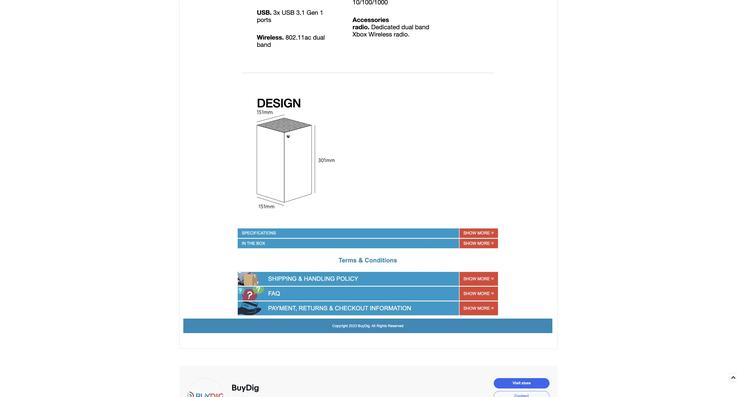Task type: vqa. For each thing, say whether or not it's contained in the screenshot.
BuyDig image
yes



Task type: describe. For each thing, give the bounding box(es) containing it.
visit store
[[513, 381, 531, 386]]

buydig image
[[187, 392, 224, 398]]



Task type: locate. For each thing, give the bounding box(es) containing it.
visit
[[513, 381, 521, 386]]

buydig link
[[232, 384, 261, 394]]

store
[[522, 381, 531, 386]]

visit store link
[[494, 379, 550, 389]]

buydig
[[232, 384, 259, 394]]



